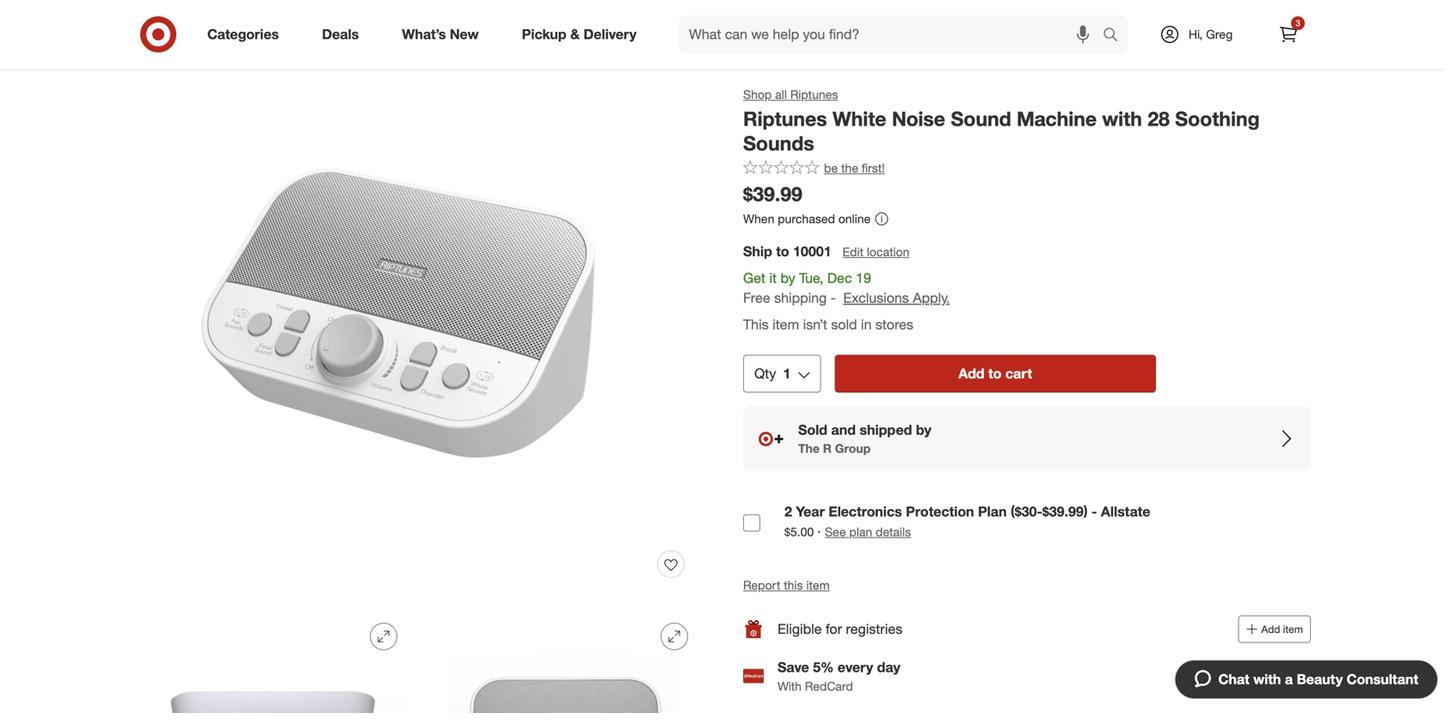 Task type: locate. For each thing, give the bounding box(es) containing it.
1
[[783, 366, 791, 382]]

0 vertical spatial with
[[1103, 107, 1143, 131]]

add to cart
[[959, 366, 1033, 382]]

0 vertical spatial by
[[781, 270, 796, 287]]

by inside sold and shipped by the r group
[[916, 422, 932, 439]]

0 horizontal spatial add
[[959, 366, 985, 382]]

item left isn't
[[773, 316, 800, 333]]

add inside the "fulfillment" region
[[959, 366, 985, 382]]

white
[[833, 107, 887, 131]]

1 vertical spatial add
[[1262, 623, 1281, 636]]

purchased
[[778, 211, 836, 226]]

19
[[856, 270, 872, 287]]

every
[[838, 659, 874, 676]]

add left cart
[[959, 366, 985, 382]]

0 horizontal spatial with
[[1103, 107, 1143, 131]]

item inside report this item button
[[807, 578, 830, 593]]

$39.99
[[744, 182, 803, 206]]

0 horizontal spatial to
[[776, 243, 790, 260]]

1 vertical spatial item
[[807, 578, 830, 593]]

dec
[[828, 270, 853, 287]]

1 vertical spatial with
[[1254, 671, 1282, 688]]

the
[[842, 160, 859, 176]]

with left 28 at the top right
[[1103, 107, 1143, 131]]

to inside button
[[989, 366, 1002, 382]]

0 vertical spatial -
[[831, 290, 836, 306]]

registries
[[846, 621, 903, 638]]

with left a
[[1254, 671, 1282, 688]]

1 horizontal spatial with
[[1254, 671, 1282, 688]]

item right the this
[[807, 578, 830, 593]]

search
[[1096, 28, 1137, 44]]

$5.00
[[785, 524, 814, 540]]

deals
[[322, 26, 359, 43]]

shop
[[744, 87, 772, 102]]

item inside add item button
[[1284, 623, 1304, 636]]

0 horizontal spatial item
[[773, 316, 800, 333]]

online
[[839, 211, 871, 226]]

by right 'it'
[[781, 270, 796, 287]]

0 horizontal spatial by
[[781, 270, 796, 287]]

delivery
[[584, 26, 637, 43]]

location
[[867, 245, 910, 260]]

with inside shop all riptunes riptunes white noise sound machine with 28 soothing sounds
[[1103, 107, 1143, 131]]

28
[[1148, 107, 1170, 131]]

chat
[[1219, 671, 1250, 688]]

riptunes white noise sound machine with 28 soothing sounds, 1 of 6 image
[[134, 28, 702, 596]]

($30-
[[1011, 504, 1043, 520]]

edit location
[[843, 245, 910, 260]]

to left cart
[[989, 366, 1002, 382]]

save
[[778, 659, 810, 676]]

be
[[824, 160, 838, 176]]

by right shipped
[[916, 422, 932, 439]]

soothing
[[1176, 107, 1260, 131]]

see
[[825, 524, 846, 540]]

None checkbox
[[744, 515, 761, 532]]

2 year electronics protection plan ($30-$39.99) - allstate $5.00 · see plan details
[[785, 504, 1151, 540]]

consultant
[[1347, 671, 1419, 688]]

edit
[[843, 245, 864, 260]]

for
[[826, 621, 842, 638]]

hi,
[[1189, 27, 1203, 42]]

and
[[832, 422, 856, 439]]

add for add item
[[1262, 623, 1281, 636]]

1 horizontal spatial to
[[989, 366, 1002, 382]]

riptunes down 'all'
[[744, 107, 827, 131]]

beauty
[[1297, 671, 1344, 688]]

$39.99)
[[1043, 504, 1088, 520]]

1 vertical spatial to
[[989, 366, 1002, 382]]

1 vertical spatial -
[[1092, 504, 1098, 520]]

add item
[[1262, 623, 1304, 636]]

sounds
[[744, 131, 815, 156]]

with
[[1103, 107, 1143, 131], [1254, 671, 1282, 688]]

r
[[823, 441, 832, 456]]

1 horizontal spatial -
[[1092, 504, 1098, 520]]

- inside 2 year electronics protection plan ($30-$39.99) - allstate $5.00 · see plan details
[[1092, 504, 1098, 520]]

when
[[744, 211, 775, 226]]

with inside button
[[1254, 671, 1282, 688]]

- down dec
[[831, 290, 836, 306]]

0 vertical spatial to
[[776, 243, 790, 260]]

What can we help you find? suggestions appear below search field
[[679, 15, 1108, 53]]

- right $39.99)
[[1092, 504, 1098, 520]]

shipped
[[860, 422, 913, 439]]

allstate
[[1102, 504, 1151, 520]]

pickup & delivery link
[[507, 15, 658, 53]]

1 horizontal spatial item
[[807, 578, 830, 593]]

0 vertical spatial item
[[773, 316, 800, 333]]

0 horizontal spatial -
[[831, 290, 836, 306]]

add for add to cart
[[959, 366, 985, 382]]

5%
[[813, 659, 834, 676]]

item
[[773, 316, 800, 333], [807, 578, 830, 593], [1284, 623, 1304, 636]]

1 vertical spatial by
[[916, 422, 932, 439]]

2 vertical spatial item
[[1284, 623, 1304, 636]]

categories link
[[193, 15, 301, 53]]

add up chat with a beauty consultant button
[[1262, 623, 1281, 636]]

2 horizontal spatial item
[[1284, 623, 1304, 636]]

to right ship
[[776, 243, 790, 260]]

day
[[877, 659, 901, 676]]

with
[[778, 679, 802, 694]]

item up a
[[1284, 623, 1304, 636]]

0 vertical spatial add
[[959, 366, 985, 382]]

1 horizontal spatial add
[[1262, 623, 1281, 636]]

1 vertical spatial riptunes
[[744, 107, 827, 131]]

add
[[959, 366, 985, 382], [1262, 623, 1281, 636]]

categories
[[207, 26, 279, 43]]

year
[[796, 504, 825, 520]]

riptunes right 'all'
[[791, 87, 839, 102]]

exclusions apply. link
[[844, 290, 950, 306]]

pickup & delivery
[[522, 26, 637, 43]]

-
[[831, 290, 836, 306], [1092, 504, 1098, 520]]

be the first! link
[[744, 160, 885, 177]]

group
[[835, 441, 871, 456]]

item inside the "fulfillment" region
[[773, 316, 800, 333]]

to
[[776, 243, 790, 260], [989, 366, 1002, 382]]

by
[[781, 270, 796, 287], [916, 422, 932, 439]]

10001
[[794, 243, 832, 260]]

get
[[744, 270, 766, 287]]

1 horizontal spatial by
[[916, 422, 932, 439]]



Task type: vqa. For each thing, say whether or not it's contained in the screenshot.
categories
yes



Task type: describe. For each thing, give the bounding box(es) containing it.
exclusions
[[844, 290, 909, 306]]

protection
[[906, 504, 975, 520]]

what's
[[402, 26, 446, 43]]

this
[[784, 578, 803, 593]]

to for add
[[989, 366, 1002, 382]]

when purchased online
[[744, 211, 871, 226]]

a
[[1286, 671, 1294, 688]]

add item button
[[1239, 616, 1312, 643]]

eligible for registries
[[778, 621, 903, 638]]

fulfillment region
[[744, 242, 1312, 471]]

save 5% every day with redcard
[[778, 659, 901, 694]]

noise
[[892, 107, 946, 131]]

deals link
[[307, 15, 381, 53]]

chat with a beauty consultant
[[1219, 671, 1419, 688]]

machine
[[1017, 107, 1097, 131]]

all
[[775, 87, 787, 102]]

edit location button
[[842, 243, 911, 262]]

details
[[876, 524, 911, 540]]

plan
[[978, 504, 1007, 520]]

riptunes white noise sound machine with 28 soothing sounds, 2 of 6 image
[[134, 609, 411, 713]]

hi, greg
[[1189, 27, 1233, 42]]

chat with a beauty consultant button
[[1175, 660, 1439, 700]]

add to cart button
[[835, 355, 1157, 393]]

stores
[[876, 316, 914, 333]]

in
[[861, 316, 872, 333]]

electronics
[[829, 504, 903, 520]]

item for this
[[773, 316, 800, 333]]

apply.
[[913, 290, 950, 306]]

first!
[[862, 160, 885, 176]]

report this item button
[[744, 577, 830, 594]]

shop all riptunes riptunes white noise sound machine with 28 soothing sounds
[[744, 87, 1260, 156]]

free
[[744, 290, 771, 306]]

qty
[[755, 366, 777, 382]]

get it by tue, dec 19 free shipping - exclusions apply.
[[744, 270, 950, 306]]

tue,
[[800, 270, 824, 287]]

what's new
[[402, 26, 479, 43]]

by inside "get it by tue, dec 19 free shipping - exclusions apply."
[[781, 270, 796, 287]]

report this item
[[744, 578, 830, 593]]

ship
[[744, 243, 773, 260]]

sold
[[799, 422, 828, 439]]

cart
[[1006, 366, 1033, 382]]

sound
[[951, 107, 1012, 131]]

see plan details button
[[825, 524, 911, 541]]

search button
[[1096, 15, 1137, 57]]

riptunes white noise sound machine with 28 soothing sounds, 3 of 6 image
[[425, 609, 702, 713]]

this
[[744, 316, 769, 333]]

sold and shipped by the r group
[[799, 422, 932, 456]]

pickup
[[522, 26, 567, 43]]

ship to 10001
[[744, 243, 832, 260]]

what's new link
[[387, 15, 501, 53]]

qty 1
[[755, 366, 791, 382]]

shipping
[[775, 290, 827, 306]]

0 vertical spatial riptunes
[[791, 87, 839, 102]]

2
[[785, 504, 793, 520]]

image gallery element
[[134, 28, 702, 713]]

isn't
[[803, 316, 828, 333]]

&
[[571, 26, 580, 43]]

report
[[744, 578, 781, 593]]

greg
[[1207, 27, 1233, 42]]

eligible
[[778, 621, 822, 638]]

plan
[[850, 524, 873, 540]]

it
[[770, 270, 777, 287]]

new
[[450, 26, 479, 43]]

- inside "get it by tue, dec 19 free shipping - exclusions apply."
[[831, 290, 836, 306]]

item for add
[[1284, 623, 1304, 636]]

to for ship
[[776, 243, 790, 260]]

3 link
[[1270, 15, 1308, 53]]

the
[[799, 441, 820, 456]]

·
[[818, 523, 821, 540]]



